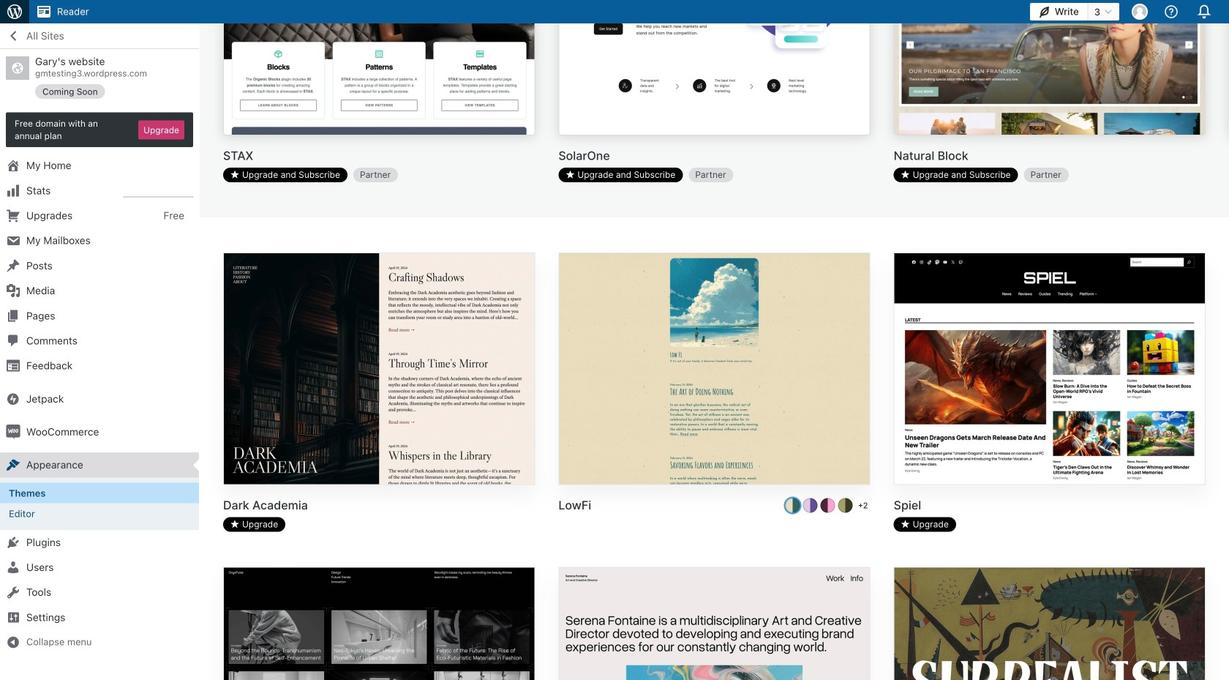 Task type: vqa. For each thing, say whether or not it's contained in the screenshot.
third list item from the top of the page
no



Task type: describe. For each thing, give the bounding box(es) containing it.
surrealist is a block theme about the surrealism art movement. image
[[895, 568, 1206, 680]]

lowfi is a simple blog theme with lo-fi aesthetics. image
[[560, 253, 870, 486]]

highest hourly views 0 image
[[124, 188, 193, 197]]

my profile image
[[1133, 4, 1149, 20]]

manage your notifications image
[[1195, 1, 1215, 22]]

stax is a premium block theme for the wordpress full-site editor. the design is clean, versatile, and totally customizable. additionally, the setup wizard provides a super simple installation process — so your site will appear exactly as the demo within moments of activation. image
[[224, 0, 535, 137]]

fontaine is a portfolio/profile theme designed for visual designers who appreciate the bold simplicity of brutalist aesthetics. the goal was to create a theme that gracefully steps back, allowing your content to shine and capture the spotlight. image
[[560, 568, 870, 680]]



Task type: locate. For each thing, give the bounding box(es) containing it.
dark academia is a blog theme with dark academia aesthetics. the unique 50:50 split layout reminds you of the books. image
[[224, 253, 535, 486]]

1 img image from the top
[[6, 392, 20, 406]]

img image
[[6, 392, 20, 406], [6, 425, 20, 439]]

whether you're providing fishing charters or surf adventures, promoting local farmers markets or saving the whales, offering vegan cooking tips or selling organic lip balm — the natural theme is a natural choice for your wordpress website. image
[[895, 0, 1206, 137]]

2 img image from the top
[[6, 425, 20, 439]]

spiel is a game magazine theme. the rich and dense old-school homepage layout could still work well for pro-bloggers. image
[[895, 253, 1206, 486]]

solarone is a fresh, minimal, and professional wordpress block theme. this theme is suitable for corporate business websites or agencies, freelancers and small startups. image
[[560, 0, 870, 137]]

onyxpulse is a blog theme with health goth aesthetics. the theme emphasises the monochrome palette with a clean, futuristic vibe that could resonate with the fan. image
[[224, 568, 535, 680]]

manage your sites image
[[6, 3, 23, 20]]

1 vertical spatial img image
[[6, 425, 20, 439]]

0 vertical spatial img image
[[6, 392, 20, 406]]

help image
[[1163, 3, 1181, 20]]



